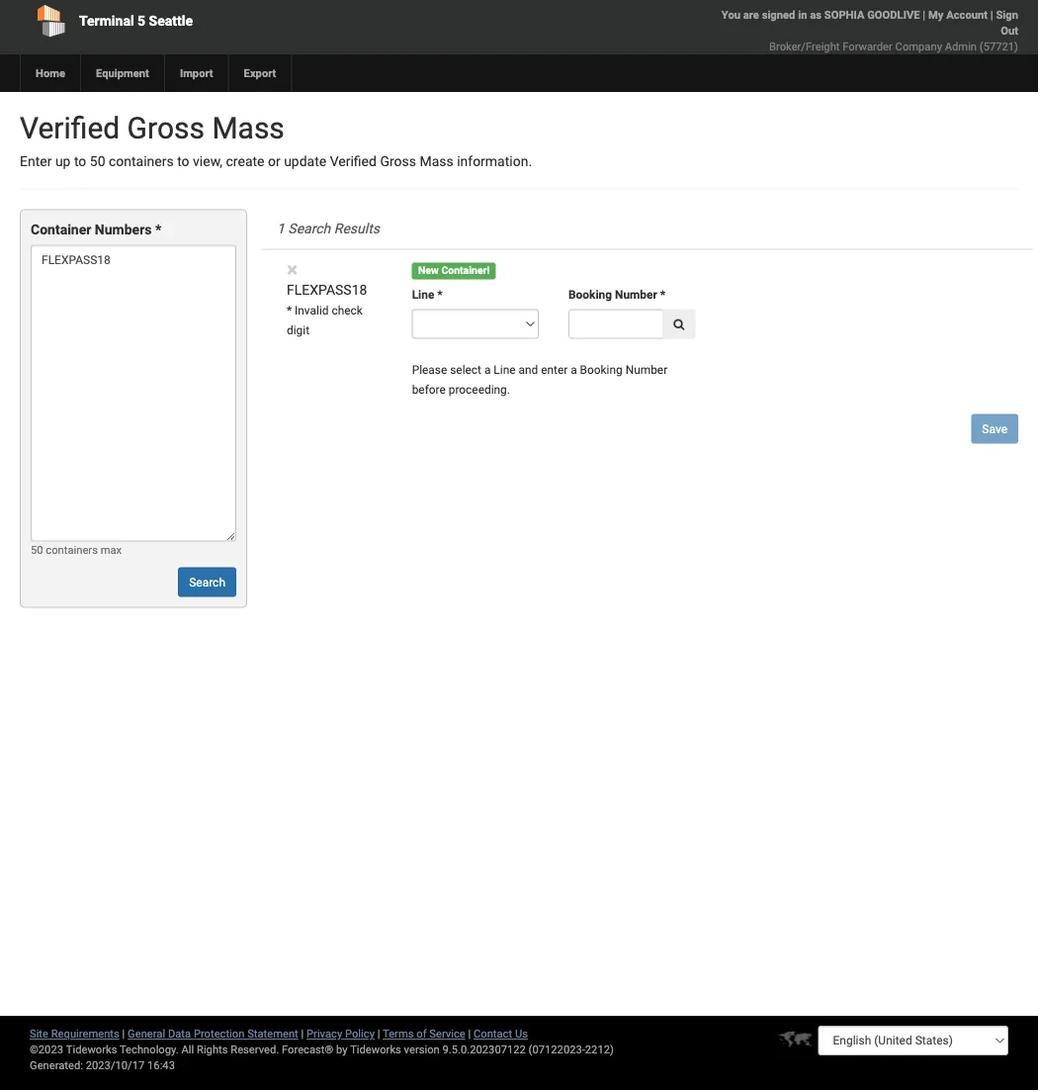 Task type: describe. For each thing, give the bounding box(es) containing it.
container numbers *
[[31, 221, 162, 238]]

export link
[[228, 54, 291, 92]]

0 vertical spatial search
[[288, 220, 331, 237]]

or
[[268, 153, 281, 170]]

50 containers max
[[31, 543, 122, 556]]

seattle
[[149, 12, 193, 29]]

1
[[277, 220, 285, 237]]

select
[[450, 363, 482, 377]]

0 horizontal spatial verified
[[20, 110, 120, 145]]

0 horizontal spatial mass
[[212, 110, 285, 145]]

| left my in the right top of the page
[[923, 8, 926, 21]]

broker/freight
[[770, 40, 840, 53]]

generated:
[[30, 1059, 83, 1072]]

you are signed in as sophia goodlive | my account | sign out broker/freight forwarder company admin (57721)
[[722, 8, 1019, 53]]

1 a from the left
[[485, 363, 491, 377]]

Booking Number * text field
[[569, 309, 664, 339]]

numbers
[[95, 221, 152, 238]]

general data protection statement link
[[128, 1027, 299, 1040]]

us
[[515, 1027, 528, 1040]]

× button
[[287, 258, 298, 282]]

data
[[168, 1027, 191, 1040]]

terms
[[383, 1027, 414, 1040]]

in
[[798, 8, 808, 21]]

max
[[101, 543, 122, 556]]

terminal 5 seattle
[[79, 12, 193, 29]]

my account link
[[929, 8, 988, 21]]

1 to from the left
[[74, 153, 86, 170]]

before
[[412, 383, 446, 397]]

forecast®
[[282, 1043, 334, 1056]]

| up forecast®
[[301, 1027, 304, 1040]]

service
[[430, 1027, 466, 1040]]

version
[[404, 1043, 440, 1056]]

results
[[334, 220, 380, 237]]

my
[[929, 8, 944, 21]]

policy
[[345, 1027, 375, 1040]]

technology.
[[120, 1043, 179, 1056]]

| up the 9.5.0.202307122
[[468, 1027, 471, 1040]]

* for ×
[[287, 304, 292, 317]]

tideworks
[[350, 1043, 401, 1056]]

company
[[896, 40, 943, 53]]

1 search results
[[277, 220, 380, 237]]

are
[[744, 8, 760, 21]]

requirements
[[51, 1027, 120, 1040]]

terms of service link
[[383, 1027, 466, 1040]]

booking inside please select a line and enter a booking number before proceeding.
[[580, 363, 623, 377]]

©2023 tideworks
[[30, 1043, 117, 1056]]

1 horizontal spatial mass
[[420, 153, 454, 170]]

protection
[[194, 1027, 245, 1040]]

forwarder
[[843, 40, 893, 53]]

import link
[[164, 54, 228, 92]]

container!
[[442, 265, 490, 276]]

search image
[[674, 317, 685, 329]]

2 a from the left
[[571, 363, 577, 377]]

* for booking
[[661, 288, 666, 302]]

please
[[412, 363, 447, 377]]

0 horizontal spatial containers
[[46, 543, 98, 556]]

up
[[55, 153, 71, 170]]

contact us link
[[474, 1027, 528, 1040]]

search inside search button
[[189, 575, 226, 589]]

* for container
[[155, 221, 162, 238]]

container
[[31, 221, 91, 238]]

invalid
[[295, 304, 329, 317]]

0 vertical spatial number
[[615, 288, 658, 302]]

admin
[[945, 40, 977, 53]]

booking number *
[[569, 288, 666, 302]]

5
[[138, 12, 146, 29]]

| left general
[[122, 1027, 125, 1040]]

save button
[[972, 414, 1019, 444]]

verified gross mass enter up to 50 containers to view, create or update verified gross mass information.
[[20, 110, 532, 170]]

all
[[181, 1043, 194, 1056]]

2023/10/17
[[86, 1059, 145, 1072]]

9.5.0.202307122
[[443, 1043, 526, 1056]]



Task type: locate. For each thing, give the bounding box(es) containing it.
statement
[[247, 1027, 299, 1040]]

* down new
[[438, 288, 443, 302]]

equipment link
[[80, 54, 164, 92]]

signed
[[762, 8, 796, 21]]

× flexpass18 * invalid check digit
[[287, 258, 367, 337]]

* right numbers
[[155, 221, 162, 238]]

of
[[417, 1027, 427, 1040]]

50
[[90, 153, 105, 170], [31, 543, 43, 556]]

site requirements link
[[30, 1027, 120, 1040]]

update
[[284, 153, 327, 170]]

to left view,
[[177, 153, 190, 170]]

rights
[[197, 1043, 228, 1056]]

1 horizontal spatial search
[[288, 220, 331, 237]]

containers
[[109, 153, 174, 170], [46, 543, 98, 556]]

* inside × flexpass18 * invalid check digit
[[287, 304, 292, 317]]

number
[[615, 288, 658, 302], [626, 363, 668, 377]]

proceeding.
[[449, 383, 510, 397]]

please select a line and enter a booking number before proceeding.
[[412, 363, 668, 397]]

1 horizontal spatial gross
[[380, 153, 416, 170]]

you
[[722, 8, 741, 21]]

view,
[[193, 153, 223, 170]]

2212)
[[585, 1043, 614, 1056]]

containers left "max" at the left of the page
[[46, 543, 98, 556]]

check
[[332, 304, 363, 317]]

1 vertical spatial containers
[[46, 543, 98, 556]]

line
[[412, 288, 435, 302], [494, 363, 516, 377]]

gross up view,
[[127, 110, 205, 145]]

mass left information.
[[420, 153, 454, 170]]

as
[[810, 8, 822, 21]]

0 horizontal spatial a
[[485, 363, 491, 377]]

1 vertical spatial verified
[[330, 153, 377, 170]]

goodlive
[[868, 8, 921, 21]]

0 horizontal spatial to
[[74, 153, 86, 170]]

create
[[226, 153, 265, 170]]

* up booking number * text box
[[661, 288, 666, 302]]

mass up create
[[212, 110, 285, 145]]

enter
[[541, 363, 568, 377]]

containers left view,
[[109, 153, 174, 170]]

0 vertical spatial verified
[[20, 110, 120, 145]]

1 vertical spatial mass
[[420, 153, 454, 170]]

verified
[[20, 110, 120, 145], [330, 153, 377, 170]]

1 horizontal spatial 50
[[90, 153, 105, 170]]

1 horizontal spatial verified
[[330, 153, 377, 170]]

privacy
[[307, 1027, 342, 1040]]

verified up up
[[20, 110, 120, 145]]

line *
[[412, 288, 443, 302]]

1 horizontal spatial containers
[[109, 153, 174, 170]]

1 vertical spatial gross
[[380, 153, 416, 170]]

contact
[[474, 1027, 513, 1040]]

booking up booking number * text box
[[569, 288, 612, 302]]

1 vertical spatial 50
[[31, 543, 43, 556]]

home link
[[20, 54, 80, 92]]

0 vertical spatial booking
[[569, 288, 612, 302]]

1 horizontal spatial a
[[571, 363, 577, 377]]

*
[[155, 221, 162, 238], [438, 288, 443, 302], [661, 288, 666, 302], [287, 304, 292, 317]]

(07122023-
[[529, 1043, 585, 1056]]

line left 'and'
[[494, 363, 516, 377]]

new container!
[[418, 265, 490, 276]]

0 horizontal spatial search
[[189, 575, 226, 589]]

line down new
[[412, 288, 435, 302]]

number inside please select a line and enter a booking number before proceeding.
[[626, 363, 668, 377]]

sophia
[[825, 8, 865, 21]]

0 vertical spatial mass
[[212, 110, 285, 145]]

1 horizontal spatial line
[[494, 363, 516, 377]]

a right enter
[[571, 363, 577, 377]]

0 horizontal spatial gross
[[127, 110, 205, 145]]

16:43
[[147, 1059, 175, 1072]]

terminal 5 seattle link
[[20, 0, 419, 42]]

to
[[74, 153, 86, 170], [177, 153, 190, 170]]

digit
[[287, 323, 310, 337]]

2 to from the left
[[177, 153, 190, 170]]

booking right enter
[[580, 363, 623, 377]]

0 vertical spatial gross
[[127, 110, 205, 145]]

0 vertical spatial line
[[412, 288, 435, 302]]

to right up
[[74, 153, 86, 170]]

general
[[128, 1027, 165, 1040]]

sign
[[997, 8, 1019, 21]]

out
[[1001, 24, 1019, 37]]

0 vertical spatial containers
[[109, 153, 174, 170]]

| left sign
[[991, 8, 994, 21]]

information.
[[457, 153, 532, 170]]

50 inside verified gross mass enter up to 50 containers to view, create or update verified gross mass information.
[[90, 153, 105, 170]]

enter
[[20, 153, 52, 170]]

privacy policy link
[[307, 1027, 375, 1040]]

0 horizontal spatial 50
[[31, 543, 43, 556]]

site requirements | general data protection statement | privacy policy | terms of service | contact us ©2023 tideworks technology. all rights reserved. forecast® by tideworks version 9.5.0.202307122 (07122023-2212) generated: 2023/10/17 16:43
[[30, 1027, 614, 1072]]

reserved.
[[231, 1043, 279, 1056]]

number down booking number * text box
[[626, 363, 668, 377]]

gross right update
[[380, 153, 416, 170]]

* up digit
[[287, 304, 292, 317]]

1 vertical spatial search
[[189, 575, 226, 589]]

site
[[30, 1027, 48, 1040]]

0 horizontal spatial line
[[412, 288, 435, 302]]

line inside please select a line and enter a booking number before proceeding.
[[494, 363, 516, 377]]

home
[[36, 67, 65, 80]]

a
[[485, 363, 491, 377], [571, 363, 577, 377]]

export
[[244, 67, 276, 80]]

flexpass18
[[287, 282, 367, 298]]

1 vertical spatial line
[[494, 363, 516, 377]]

new
[[418, 265, 439, 276]]

1 horizontal spatial to
[[177, 153, 190, 170]]

Container Numbers * text field
[[31, 245, 236, 541]]

verified right update
[[330, 153, 377, 170]]

sign out link
[[997, 8, 1019, 37]]

and
[[519, 363, 538, 377]]

gross
[[127, 110, 205, 145], [380, 153, 416, 170]]

0 vertical spatial 50
[[90, 153, 105, 170]]

a up proceeding.
[[485, 363, 491, 377]]

50 left "max" at the left of the page
[[31, 543, 43, 556]]

|
[[923, 8, 926, 21], [991, 8, 994, 21], [122, 1027, 125, 1040], [301, 1027, 304, 1040], [378, 1027, 380, 1040], [468, 1027, 471, 1040]]

mass
[[212, 110, 285, 145], [420, 153, 454, 170]]

save
[[983, 422, 1008, 436]]

(57721)
[[980, 40, 1019, 53]]

| up tideworks at left bottom
[[378, 1027, 380, 1040]]

equipment
[[96, 67, 149, 80]]

account
[[947, 8, 988, 21]]

terminal
[[79, 12, 134, 29]]

number up booking number * text box
[[615, 288, 658, 302]]

1 vertical spatial number
[[626, 363, 668, 377]]

1 vertical spatial booking
[[580, 363, 623, 377]]

containers inside verified gross mass enter up to 50 containers to view, create or update verified gross mass information.
[[109, 153, 174, 170]]

import
[[180, 67, 213, 80]]

by
[[336, 1043, 348, 1056]]

×
[[287, 258, 298, 282]]

50 right up
[[90, 153, 105, 170]]



Task type: vqa. For each thing, say whether or not it's contained in the screenshot.
the middle 'your'
no



